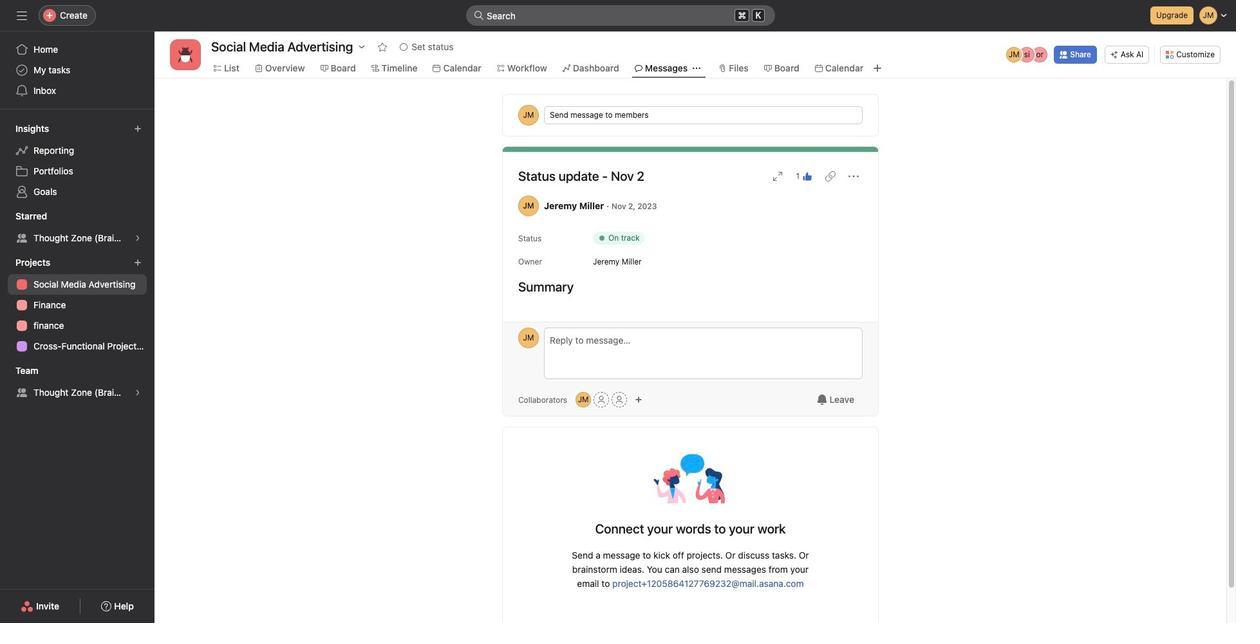 Task type: locate. For each thing, give the bounding box(es) containing it.
see details, thought zone (brainstorm space) image
[[134, 234, 142, 242], [134, 389, 142, 397]]

2 see details, thought zone (brainstorm space) image from the top
[[134, 389, 142, 397]]

new project or portfolio image
[[134, 259, 142, 267]]

see details, thought zone (brainstorm space) image inside the teams element
[[134, 389, 142, 397]]

teams element
[[0, 359, 155, 406]]

see details, thought zone (brainstorm space) image inside the starred element
[[134, 234, 142, 242]]

add to starred image
[[377, 42, 388, 52]]

1 like. you liked this task image
[[802, 171, 813, 182]]

new insights image
[[134, 125, 142, 133]]

None field
[[466, 5, 775, 26]]

add or remove collaborators image
[[635, 396, 643, 404]]

bug image
[[178, 47, 193, 62]]

global element
[[0, 32, 155, 109]]

tab actions image
[[693, 64, 701, 72]]

copy link image
[[825, 171, 836, 182]]

1 see details, thought zone (brainstorm space) image from the top
[[134, 234, 142, 242]]

1 vertical spatial see details, thought zone (brainstorm space) image
[[134, 389, 142, 397]]

open user profile image
[[518, 328, 539, 348]]

0 vertical spatial see details, thought zone (brainstorm space) image
[[134, 234, 142, 242]]



Task type: vqa. For each thing, say whether or not it's contained in the screenshot.
New project or portfolio icon on the top left
yes



Task type: describe. For each thing, give the bounding box(es) containing it.
full screen image
[[773, 171, 783, 182]]

insights element
[[0, 117, 155, 205]]

see details, thought zone (brainstorm space) image for the teams element
[[134, 389, 142, 397]]

starred element
[[0, 205, 155, 251]]

add tab image
[[872, 63, 883, 73]]

prominent image
[[474, 10, 484, 21]]

hide sidebar image
[[17, 10, 27, 21]]

projects element
[[0, 251, 155, 359]]

add or remove collaborators image
[[576, 392, 591, 408]]

more actions image
[[849, 171, 859, 182]]

Search tasks, projects, and more text field
[[466, 5, 775, 26]]

see details, thought zone (brainstorm space) image for the starred element
[[134, 234, 142, 242]]



